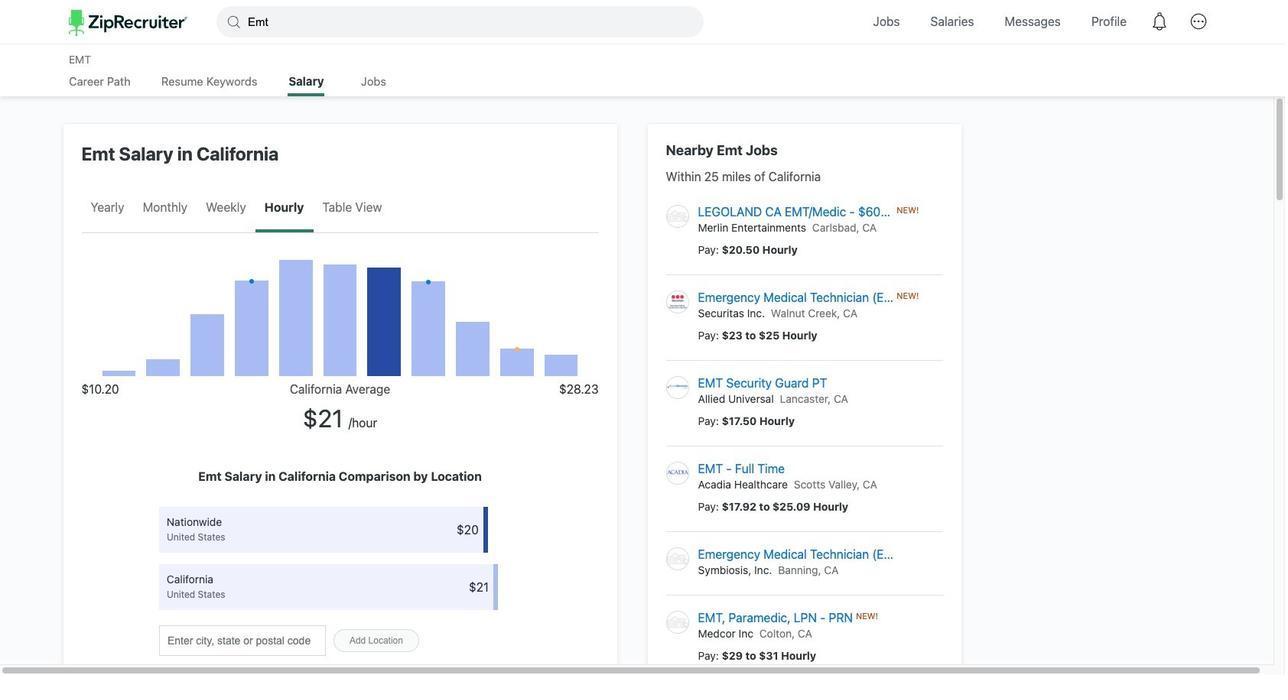 Task type: locate. For each thing, give the bounding box(es) containing it.
main element
[[69, 0, 1216, 44]]

Search job title or keyword text field
[[216, 6, 704, 37]]

tabs element
[[69, 74, 1216, 96]]

None button
[[333, 630, 419, 653]]

tab list
[[81, 185, 313, 232]]



Task type: vqa. For each thing, say whether or not it's contained in the screenshot.
The "50 Percent" image
no



Task type: describe. For each thing, give the bounding box(es) containing it.
notifications image
[[1142, 4, 1177, 39]]

Enter city, state or postal code text field
[[159, 626, 326, 656]]

ziprecruiter image
[[69, 10, 187, 36]]

menu image
[[1181, 4, 1216, 39]]



